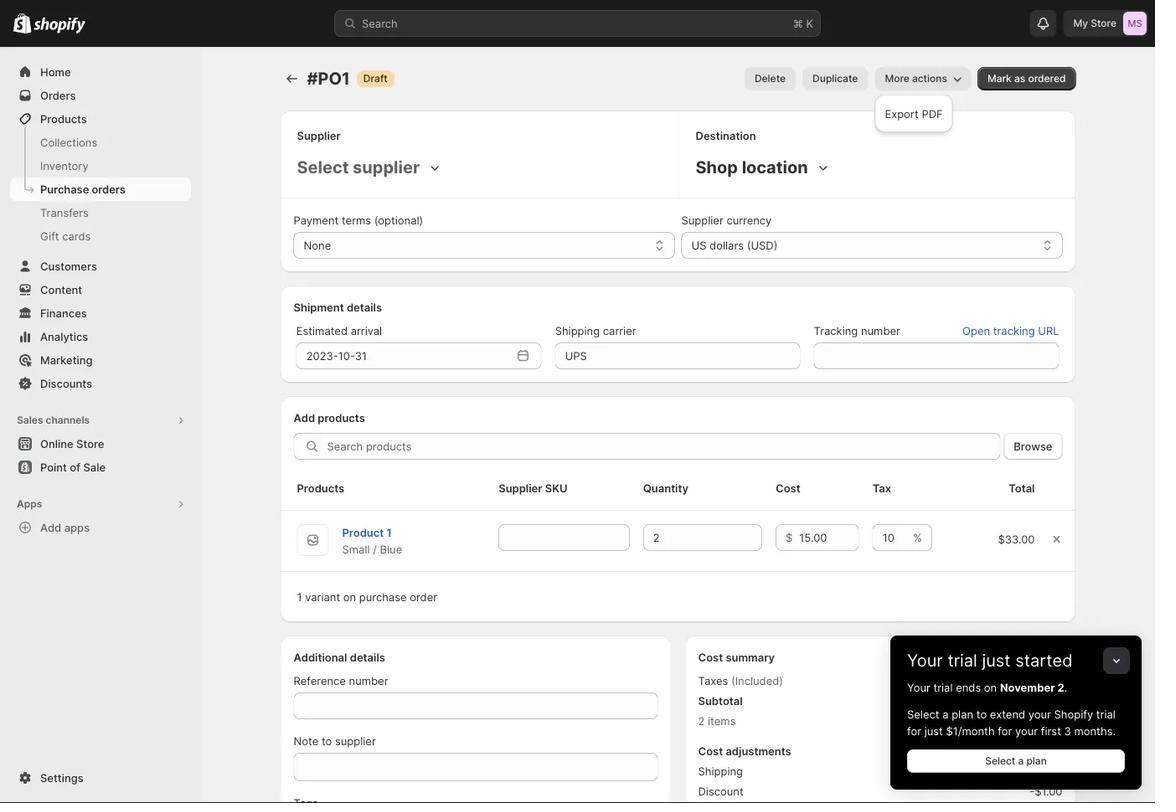 Task type: locate. For each thing, give the bounding box(es) containing it.
0 vertical spatial store
[[1092, 17, 1117, 29]]

None number field
[[644, 525, 738, 552]]

0 horizontal spatial just
[[925, 725, 944, 738]]

of
[[70, 461, 80, 474]]

plan up $1/month
[[952, 708, 974, 721]]

$33.00 down $3.00
[[1025, 695, 1063, 708]]

select supplier
[[297, 157, 420, 178]]

1 vertical spatial your
[[908, 681, 931, 694]]

1 vertical spatial cost
[[699, 651, 724, 664]]

1 left variant
[[297, 591, 302, 604]]

just
[[983, 651, 1011, 671], [925, 725, 944, 738]]

0 vertical spatial select
[[297, 157, 349, 178]]

terms
[[342, 214, 371, 227]]

cost adjustments
[[699, 745, 792, 758]]

2 horizontal spatial select
[[986, 756, 1016, 768]]

cost down the 2 items
[[699, 745, 724, 758]]

shop location
[[696, 157, 809, 178]]

tax
[[873, 482, 892, 495]]

2 horizontal spatial supplier
[[682, 214, 724, 227]]

1 vertical spatial 2
[[699, 715, 705, 728]]

0 vertical spatial plan
[[952, 708, 974, 721]]

payment terms (optional)
[[294, 214, 424, 227]]

1 vertical spatial trial
[[934, 681, 953, 694]]

select for select a plan to extend your shopify trial for just $1/month for your first 3 months.
[[908, 708, 940, 721]]

shop
[[696, 157, 738, 178]]

more actions
[[885, 73, 948, 85]]

cost for cost
[[776, 482, 801, 495]]

1 horizontal spatial plan
[[1027, 756, 1048, 768]]

select
[[297, 157, 349, 178], [908, 708, 940, 721], [986, 756, 1016, 768]]

to
[[977, 708, 988, 721], [322, 735, 332, 748]]

a inside select a plan to extend your shopify trial for just $1/month for your first 3 months.
[[943, 708, 949, 721]]

select up payment
[[297, 157, 349, 178]]

1 horizontal spatial to
[[977, 708, 988, 721]]

2 inside your trial just started element
[[1058, 681, 1065, 694]]

on inside your trial just started element
[[985, 681, 998, 694]]

1 vertical spatial just
[[925, 725, 944, 738]]

browse
[[1014, 440, 1053, 453]]

k
[[807, 17, 814, 30]]

select inside select a plan to extend your shopify trial for just $1/month for your first 3 months.
[[908, 708, 940, 721]]

2 vertical spatial trial
[[1097, 708, 1116, 721]]

a
[[943, 708, 949, 721], [1019, 756, 1025, 768]]

cost for cost adjustments
[[699, 745, 724, 758]]

just left $1/month
[[925, 725, 944, 738]]

0 horizontal spatial shipping
[[555, 324, 600, 337]]

1 vertical spatial to
[[322, 735, 332, 748]]

1 inside product 1 small / blue
[[387, 526, 392, 539]]

supplier up us
[[682, 214, 724, 227]]

your trial ends on november 2 .
[[908, 681, 1068, 694]]

for down the extend at the right bottom of page
[[999, 725, 1013, 738]]

2 your from the top
[[908, 681, 931, 694]]

0 vertical spatial add
[[294, 412, 315, 425]]

transfers
[[40, 206, 89, 219]]

1 for from the left
[[908, 725, 922, 738]]

1 vertical spatial 1
[[297, 591, 302, 604]]

shipping for shipping
[[699, 765, 744, 778]]

$5.00
[[1034, 765, 1063, 778]]

just up the your trial ends on november 2 .
[[983, 651, 1011, 671]]

currency
[[727, 214, 772, 227]]

tracking number
[[814, 324, 901, 337]]

2 vertical spatial select
[[986, 756, 1016, 768]]

trial inside your trial just started dropdown button
[[948, 651, 978, 671]]

months.
[[1075, 725, 1117, 738]]

shipping up discount
[[699, 765, 744, 778]]

store inside button
[[76, 438, 104, 451]]

1 horizontal spatial shipping
[[699, 765, 744, 778]]

trial up ends on the bottom right
[[948, 651, 978, 671]]

Shipping carrier text field
[[555, 343, 801, 370]]

cost up "taxes"
[[699, 651, 724, 664]]

1 vertical spatial details
[[350, 651, 386, 664]]

store for my store
[[1092, 17, 1117, 29]]

supplier
[[353, 157, 420, 178], [335, 735, 376, 748]]

to inside select a plan to extend your shopify trial for just $1/month for your first 3 months.
[[977, 708, 988, 721]]

shipping left the carrier
[[555, 324, 600, 337]]

3
[[1065, 725, 1072, 738]]

0 vertical spatial to
[[977, 708, 988, 721]]

1 horizontal spatial number
[[862, 324, 901, 337]]

purchase orders link
[[10, 178, 191, 201]]

0 horizontal spatial add
[[40, 521, 61, 534]]

0 horizontal spatial plan
[[952, 708, 974, 721]]

note to supplier
[[294, 735, 376, 748]]

0 vertical spatial a
[[943, 708, 949, 721]]

your trial just started
[[908, 651, 1073, 671]]

1 horizontal spatial on
[[985, 681, 998, 694]]

your left "first"
[[1016, 725, 1039, 738]]

to up $1/month
[[977, 708, 988, 721]]

shop location button
[[693, 154, 835, 181]]

my store image
[[1124, 12, 1148, 35]]

0 horizontal spatial a
[[943, 708, 949, 721]]

location
[[742, 157, 809, 178]]

reference
[[294, 675, 346, 688]]

add
[[294, 412, 315, 425], [40, 521, 61, 534]]

add left products
[[294, 412, 315, 425]]

variant
[[305, 591, 340, 604]]

2 vertical spatial supplier
[[499, 482, 543, 495]]

details for additional details
[[350, 651, 386, 664]]

collections link
[[10, 131, 191, 154]]

1 vertical spatial supplier
[[682, 214, 724, 227]]

1 vertical spatial shipping
[[699, 765, 744, 778]]

trial left ends on the bottom right
[[934, 681, 953, 694]]

to right "note"
[[322, 735, 332, 748]]

store
[[1092, 17, 1117, 29], [76, 438, 104, 451]]

1 vertical spatial add
[[40, 521, 61, 534]]

1 horizontal spatial a
[[1019, 756, 1025, 768]]

store up sale
[[76, 438, 104, 451]]

supplier
[[297, 129, 341, 142], [682, 214, 724, 227], [499, 482, 543, 495]]

on right variant
[[343, 591, 356, 604]]

shopify image
[[13, 13, 31, 33]]

plan inside select a plan to extend your shopify trial for just $1/month for your first 3 months.
[[952, 708, 974, 721]]

1 horizontal spatial products
[[297, 482, 345, 495]]

none
[[304, 239, 331, 252]]

for left $1/month
[[908, 725, 922, 738]]

discount
[[699, 785, 744, 798]]

shipment details
[[294, 301, 382, 314]]

settings link
[[10, 767, 191, 790]]

2 left items
[[699, 715, 705, 728]]

None text field
[[499, 525, 630, 552]]

your
[[1029, 708, 1052, 721], [1016, 725, 1039, 738]]

your up "first"
[[1029, 708, 1052, 721]]

supplier up (optional)
[[353, 157, 420, 178]]

shopify image
[[34, 17, 86, 34]]

more
[[885, 73, 910, 85]]

0 vertical spatial on
[[343, 591, 356, 604]]

1 up "blue"
[[387, 526, 392, 539]]

shipping for shipping carrier
[[555, 324, 600, 337]]

duplicate
[[813, 73, 859, 85]]

cost up '$'
[[776, 482, 801, 495]]

0 vertical spatial shipping
[[555, 324, 600, 337]]

plan up -
[[1027, 756, 1048, 768]]

supplier up select supplier
[[297, 129, 341, 142]]

add inside button
[[40, 521, 61, 534]]

shopify
[[1055, 708, 1094, 721]]

0 horizontal spatial for
[[908, 725, 922, 738]]

1 vertical spatial select
[[908, 708, 940, 721]]

your for your trial ends on november 2 .
[[908, 681, 931, 694]]

2 up shopify
[[1058, 681, 1065, 694]]

1 vertical spatial a
[[1019, 756, 1025, 768]]

1 horizontal spatial add
[[294, 412, 315, 425]]

payment
[[294, 214, 339, 227]]

0 vertical spatial products
[[40, 112, 87, 125]]

your inside dropdown button
[[908, 651, 944, 671]]

trial inside select a plan to extend your shopify trial for just $1/month for your first 3 months.
[[1097, 708, 1116, 721]]

supplier inside dropdown button
[[353, 157, 420, 178]]

0 horizontal spatial products
[[40, 112, 87, 125]]

a left $5.00
[[1019, 756, 1025, 768]]

1 horizontal spatial supplier
[[499, 482, 543, 495]]

1 horizontal spatial 2
[[1058, 681, 1065, 694]]

select inside dropdown button
[[297, 157, 349, 178]]

select down the your trial ends on november 2 .
[[908, 708, 940, 721]]

1 vertical spatial on
[[985, 681, 998, 694]]

0 vertical spatial trial
[[948, 651, 978, 671]]

0 horizontal spatial supplier
[[297, 129, 341, 142]]

0 horizontal spatial store
[[76, 438, 104, 451]]

cards
[[62, 230, 91, 243]]

0 horizontal spatial 1
[[297, 591, 302, 604]]

(optional)
[[374, 214, 424, 227]]

0 horizontal spatial to
[[322, 735, 332, 748]]

sku
[[545, 482, 568, 495]]

1 vertical spatial products
[[297, 482, 345, 495]]

open tracking url
[[963, 324, 1060, 337]]

1 vertical spatial plan
[[1027, 756, 1048, 768]]

point of sale button
[[0, 456, 201, 479]]

details
[[347, 301, 382, 314], [350, 651, 386, 664]]

0 horizontal spatial 2
[[699, 715, 705, 728]]

product
[[342, 526, 384, 539]]

your left ends on the bottom right
[[908, 681, 931, 694]]

online store link
[[10, 433, 191, 456]]

a up $1/month
[[943, 708, 949, 721]]

add for add products
[[294, 412, 315, 425]]

0 vertical spatial supplier
[[297, 129, 341, 142]]

select for select supplier
[[297, 157, 349, 178]]

0 vertical spatial number
[[862, 324, 901, 337]]

select down select a plan to extend your shopify trial for just $1/month for your first 3 months.
[[986, 756, 1016, 768]]

delete button
[[745, 67, 796, 91]]

0 vertical spatial 2
[[1058, 681, 1065, 694]]

add for add apps
[[40, 521, 61, 534]]

0 vertical spatial details
[[347, 301, 382, 314]]

estimated arrival
[[296, 324, 382, 337]]

products up product
[[297, 482, 345, 495]]

us
[[692, 239, 707, 252]]

1 vertical spatial store
[[76, 438, 104, 451]]

draft
[[364, 73, 388, 85]]

0 horizontal spatial number
[[349, 675, 389, 688]]

your up the your trial ends on november 2 .
[[908, 651, 944, 671]]

number right tracking
[[862, 324, 901, 337]]

1 vertical spatial number
[[349, 675, 389, 688]]

gift
[[40, 230, 59, 243]]

0 horizontal spatial select
[[297, 157, 349, 178]]

0 vertical spatial cost
[[776, 482, 801, 495]]

1 horizontal spatial just
[[983, 651, 1011, 671]]

gift cards link
[[10, 225, 191, 248]]

0 vertical spatial just
[[983, 651, 1011, 671]]

1 horizontal spatial 1
[[387, 526, 392, 539]]

your trial just started element
[[891, 680, 1142, 790]]

online store
[[40, 438, 104, 451]]

orders link
[[10, 84, 191, 107]]

just inside select a plan to extend your shopify trial for just $1/month for your first 3 months.
[[925, 725, 944, 738]]

supplier right "note"
[[335, 735, 376, 748]]

select a plan
[[986, 756, 1048, 768]]

details up arrival
[[347, 301, 382, 314]]

0 vertical spatial your
[[908, 651, 944, 671]]

1 horizontal spatial for
[[999, 725, 1013, 738]]

1 vertical spatial your
[[1016, 725, 1039, 738]]

on right ends on the bottom right
[[985, 681, 998, 694]]

purchase
[[40, 183, 89, 196]]

open
[[963, 324, 991, 337]]

duplicate link
[[803, 67, 869, 91]]

number for reference number
[[349, 675, 389, 688]]

2 for from the left
[[999, 725, 1013, 738]]

1 horizontal spatial select
[[908, 708, 940, 721]]

supplier left 'sku'
[[499, 482, 543, 495]]

1 vertical spatial $33.00
[[1025, 695, 1063, 708]]

sales
[[17, 414, 43, 427]]

tracking
[[814, 324, 859, 337]]

$3.00
[[1033, 675, 1063, 688]]

.
[[1065, 681, 1068, 694]]

trial up months.
[[1097, 708, 1116, 721]]

1 horizontal spatial store
[[1092, 17, 1117, 29]]

number down additional details
[[349, 675, 389, 688]]

0 vertical spatial 1
[[387, 526, 392, 539]]

2 vertical spatial cost
[[699, 745, 724, 758]]

1 your from the top
[[908, 651, 944, 671]]

adjustments
[[726, 745, 792, 758]]

additional
[[294, 651, 347, 664]]

quantity
[[644, 482, 689, 495]]

details up reference number
[[350, 651, 386, 664]]

pdf
[[922, 107, 944, 120]]

products up collections
[[40, 112, 87, 125]]

$33.00 down total
[[999, 533, 1036, 546]]

add left apps
[[40, 521, 61, 534]]

0 vertical spatial supplier
[[353, 157, 420, 178]]

shipping carrier
[[555, 324, 637, 337]]

channels
[[46, 414, 90, 427]]

customers
[[40, 260, 97, 273]]

Note to supplier text field
[[294, 754, 658, 782]]

store right my
[[1092, 17, 1117, 29]]



Task type: describe. For each thing, give the bounding box(es) containing it.
analytics
[[40, 330, 88, 343]]

marketing link
[[10, 349, 191, 372]]

supplier currency
[[682, 214, 772, 227]]

point of sale
[[40, 461, 106, 474]]

products inside products link
[[40, 112, 87, 125]]

0 vertical spatial $33.00
[[999, 533, 1036, 546]]

just inside dropdown button
[[983, 651, 1011, 671]]

$1/month
[[947, 725, 995, 738]]

settings
[[40, 772, 84, 785]]

discounts link
[[10, 372, 191, 396]]

order
[[410, 591, 438, 604]]

supplier for supplier currency
[[682, 214, 724, 227]]

plan for select a plan
[[1027, 756, 1048, 768]]

as
[[1015, 73, 1026, 85]]

Tracking number text field
[[814, 343, 1060, 370]]

orders
[[40, 89, 76, 102]]

cost for cost summary
[[699, 651, 724, 664]]

sales channels
[[17, 414, 90, 427]]

dollars
[[710, 239, 744, 252]]

search
[[362, 17, 398, 30]]

a for select a plan
[[1019, 756, 1025, 768]]

Reference number text field
[[294, 693, 658, 720]]

my store
[[1074, 17, 1117, 29]]

supplier sku
[[499, 482, 568, 495]]

november
[[1001, 681, 1056, 694]]

mark as ordered
[[988, 73, 1067, 85]]

items
[[708, 715, 736, 728]]

mark as ordered button
[[978, 67, 1077, 91]]

url
[[1039, 324, 1060, 337]]

ends
[[957, 681, 982, 694]]

0 horizontal spatial on
[[343, 591, 356, 604]]

summary
[[726, 651, 775, 664]]

0 vertical spatial your
[[1029, 708, 1052, 721]]

/
[[373, 543, 377, 556]]

cost summary
[[699, 651, 775, 664]]

trial for ends
[[934, 681, 953, 694]]

online
[[40, 438, 73, 451]]

home
[[40, 65, 71, 78]]

inventory link
[[10, 154, 191, 178]]

ordered
[[1029, 73, 1067, 85]]

actions
[[913, 73, 948, 85]]

more actions button
[[875, 67, 971, 91]]

reference number
[[294, 675, 389, 688]]

supplier for supplier sku
[[499, 482, 543, 495]]

estimated
[[296, 324, 348, 337]]

your for your trial just started
[[908, 651, 944, 671]]

select for select a plan
[[986, 756, 1016, 768]]

Estimated arrival text field
[[296, 343, 512, 370]]

products link
[[10, 107, 191, 131]]

finances
[[40, 307, 87, 320]]

plan for select a plan to extend your shopify trial for just $1/month for your first 3 months.
[[952, 708, 974, 721]]

trial for just
[[948, 651, 978, 671]]

store for online store
[[76, 438, 104, 451]]

your trial just started button
[[891, 636, 1142, 671]]

%
[[914, 531, 923, 544]]

extend
[[991, 708, 1026, 721]]

1 variant on purchase order
[[297, 591, 438, 604]]

content link
[[10, 278, 191, 302]]

transfers link
[[10, 201, 191, 225]]

manage
[[1022, 651, 1063, 664]]

purchase orders
[[40, 183, 126, 196]]

products
[[318, 412, 365, 425]]

customers link
[[10, 255, 191, 278]]

taxes (included)
[[699, 675, 784, 688]]

sales channels button
[[10, 409, 191, 433]]

product 1 small / blue
[[342, 526, 403, 556]]

1 vertical spatial supplier
[[335, 735, 376, 748]]

online store button
[[0, 433, 201, 456]]

point
[[40, 461, 67, 474]]

⌘ k
[[794, 17, 814, 30]]

manage button
[[1012, 646, 1073, 670]]

product 1 link
[[342, 526, 392, 539]]

browse button
[[1004, 433, 1063, 460]]

note
[[294, 735, 319, 748]]

⌘
[[794, 17, 804, 30]]

select a plan to extend your shopify trial for just $1/month for your first 3 months.
[[908, 708, 1117, 738]]

marketing
[[40, 354, 93, 367]]

details for shipment details
[[347, 301, 382, 314]]

home link
[[10, 60, 191, 84]]

export
[[885, 107, 919, 120]]

% text field
[[873, 525, 910, 552]]

$ text field
[[800, 525, 860, 552]]

-$1.00
[[1030, 785, 1063, 798]]

purchase
[[359, 591, 407, 604]]

gift cards
[[40, 230, 91, 243]]

taxes
[[699, 675, 729, 688]]

my
[[1074, 17, 1089, 29]]

add apps
[[40, 521, 90, 534]]

delete
[[755, 73, 786, 85]]

$1.00
[[1035, 785, 1063, 798]]

supplier for supplier
[[297, 129, 341, 142]]

Search products text field
[[327, 433, 1001, 460]]

open tracking url link
[[953, 319, 1070, 343]]

a for select a plan to extend your shopify trial for just $1/month for your first 3 months.
[[943, 708, 949, 721]]

us dollars (usd)
[[692, 239, 778, 252]]

#po1
[[307, 68, 350, 89]]

add products
[[294, 412, 365, 425]]

started
[[1016, 651, 1073, 671]]

(included)
[[732, 675, 784, 688]]

number for tracking number
[[862, 324, 901, 337]]

destination
[[696, 129, 757, 142]]



Task type: vqa. For each thing, say whether or not it's contained in the screenshot.
can to the right
no



